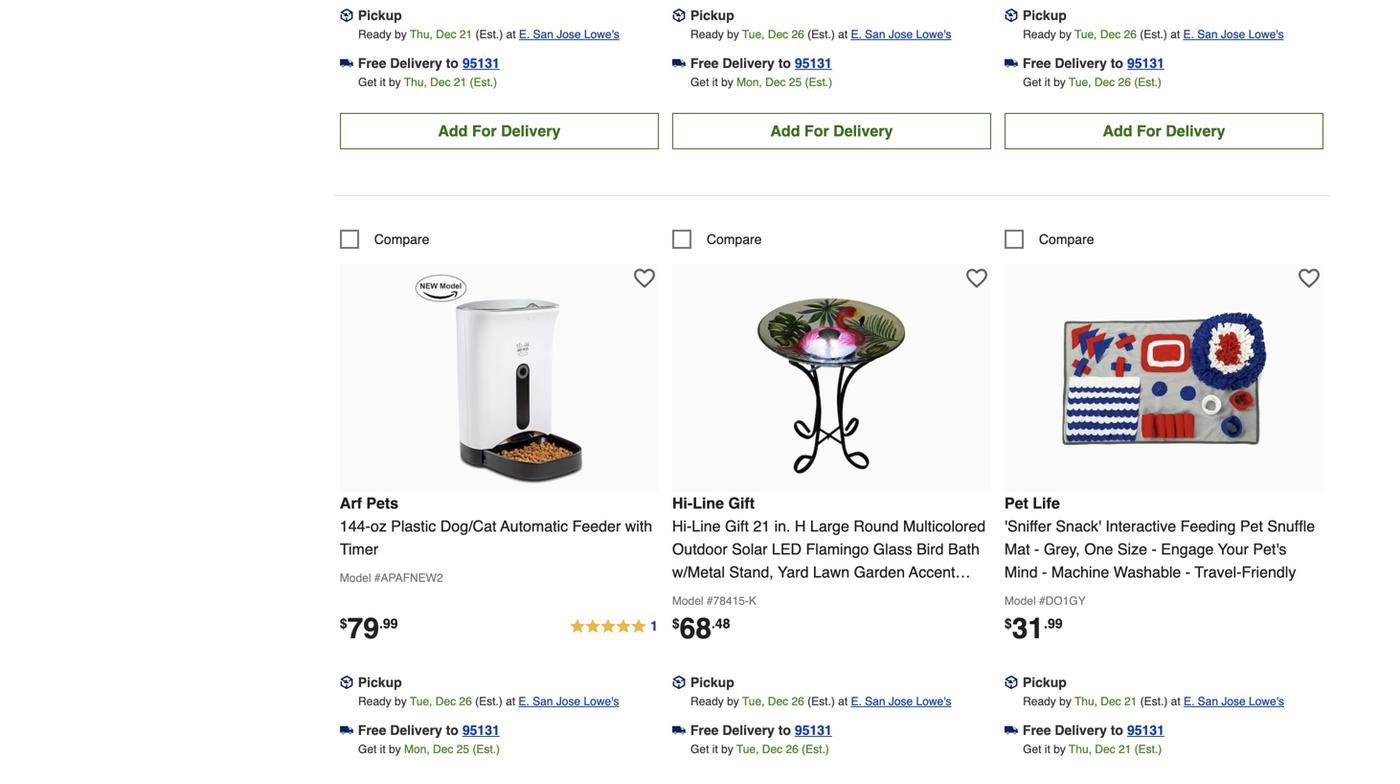 Task type: locate. For each thing, give the bounding box(es) containing it.
0 horizontal spatial ready by thu, dec 21 (est.) at e. san jose lowe's
[[358, 28, 620, 41]]

1 horizontal spatial for
[[804, 122, 829, 140]]

2 $ from the left
[[672, 616, 680, 631]]

free delivery to 95131
[[358, 55, 500, 71], [690, 55, 832, 71], [1023, 55, 1164, 71], [358, 723, 500, 738], [690, 723, 832, 738], [1023, 723, 1164, 738]]

machine
[[1051, 563, 1109, 581]]

# for arf pets 144-oz plastic dog/cat automatic feeder with timer
[[374, 572, 381, 585]]

model up '68'
[[672, 595, 703, 608]]

heart outline image
[[966, 268, 987, 289]]

1 horizontal spatial add for delivery button
[[672, 113, 991, 149]]

grey,
[[1044, 541, 1080, 558]]

2 add for delivery button from the left
[[672, 113, 991, 149]]

2 horizontal spatial add for delivery
[[1103, 122, 1225, 140]]

add
[[438, 122, 468, 140], [770, 122, 800, 140], [1103, 122, 1133, 140]]

1 vertical spatial 25
[[457, 743, 469, 756]]

0 horizontal spatial add for delivery
[[438, 122, 561, 140]]

0 horizontal spatial get it by mon, dec 25 (est.)
[[358, 743, 500, 756]]

model for 144-oz plastic dog/cat automatic feeder with timer
[[340, 572, 371, 585]]

1 vertical spatial get it by mon, dec 25 (est.)
[[358, 743, 500, 756]]

line
[[693, 495, 724, 512], [692, 518, 721, 535]]

1 hi- from the top
[[672, 495, 693, 512]]

5001890357 element
[[340, 230, 429, 249]]

# up .48
[[707, 595, 713, 608]]

0 vertical spatial pickup image
[[672, 9, 686, 22]]

heart outline image
[[634, 268, 655, 289], [1298, 268, 1320, 289]]

travel-
[[1195, 563, 1242, 581]]

$ down model # apafnew2
[[340, 616, 347, 631]]

1 horizontal spatial get it by tue, dec 26 (est.)
[[1023, 76, 1162, 89]]

led
[[772, 541, 802, 558]]

pet up the 'sniffer
[[1005, 495, 1028, 512]]

$ inside $ 79 .99
[[340, 616, 347, 631]]

5 stars image
[[569, 616, 659, 639]]

thu,
[[410, 28, 433, 41], [404, 76, 427, 89], [1075, 695, 1097, 709], [1069, 743, 1092, 756]]

95131
[[462, 55, 500, 71], [795, 55, 832, 71], [1127, 55, 1164, 71], [462, 723, 500, 738], [795, 723, 832, 738], [1127, 723, 1164, 738]]

pet up pet's
[[1240, 518, 1263, 535]]

# for pet life 'sniffer snack' interactive feeding pet snuffle mat - grey, one size - engage your pet's mind - machine washable - travel-friendly
[[1039, 595, 1045, 608]]

.99 inside $ 31 .99
[[1044, 616, 1063, 631]]

2 horizontal spatial compare
[[1039, 232, 1094, 247]]

# down the timer at the bottom left of the page
[[374, 572, 381, 585]]

0 vertical spatial gift
[[728, 495, 755, 512]]

0 horizontal spatial pickup image
[[340, 676, 353, 690]]

0 horizontal spatial heart outline image
[[634, 268, 655, 289]]

1 horizontal spatial ready by thu, dec 21 (est.) at e. san jose lowe's
[[1023, 695, 1284, 709]]

arf pets 144-oz plastic dog/cat automatic feeder with timer image
[[394, 274, 605, 484]]

$
[[340, 616, 347, 631], [672, 616, 680, 631], [1005, 616, 1012, 631]]

add for delivery
[[438, 122, 561, 140], [770, 122, 893, 140], [1103, 122, 1225, 140]]

get
[[358, 76, 377, 89], [691, 76, 709, 89], [1023, 76, 1041, 89], [358, 743, 377, 756], [691, 743, 709, 756], [1023, 743, 1041, 756]]

pickup image
[[672, 9, 686, 22], [340, 676, 353, 690]]

delivery
[[390, 55, 442, 71], [722, 55, 775, 71], [1055, 55, 1107, 71], [501, 122, 561, 140], [833, 122, 893, 140], [1166, 122, 1225, 140], [390, 723, 442, 738], [722, 723, 775, 738], [1055, 723, 1107, 738]]

$ down model # do1gy
[[1005, 616, 1012, 631]]

model up 31
[[1005, 595, 1036, 608]]

ready by tue, dec 26 (est.) at e. san jose lowe's
[[691, 28, 951, 41], [1023, 28, 1284, 41], [358, 695, 619, 709], [691, 695, 951, 709]]

compare inside 5013082673 element
[[1039, 232, 1094, 247]]

gift
[[728, 495, 755, 512], [725, 518, 749, 535]]

1 horizontal spatial $
[[672, 616, 680, 631]]

21
[[460, 28, 472, 41], [454, 76, 467, 89], [753, 518, 770, 535], [1124, 695, 1137, 709], [1119, 743, 1131, 756]]

$ right 1
[[672, 616, 680, 631]]

1 horizontal spatial compare
[[707, 232, 762, 247]]

0 horizontal spatial add for delivery button
[[340, 113, 659, 149]]

friendly
[[1242, 563, 1296, 581]]

0 vertical spatial get it by mon, dec 25 (est.)
[[691, 76, 832, 89]]

$ for 31
[[1005, 616, 1012, 631]]

add for delivery button
[[340, 113, 659, 149], [672, 113, 991, 149], [1005, 113, 1324, 149]]

truck filled image
[[672, 57, 686, 70], [1005, 724, 1018, 737]]

compare inside 5013649975 element
[[707, 232, 762, 247]]

21 inside hi-line gift hi-line gift 21 in. h large round multicolored outdoor solar led flamingo glass bird bath w/metal stand, yard lawn garden accent decor model # 78415-k $ 68 .48
[[753, 518, 770, 535]]

arf pets 144-oz plastic dog/cat automatic feeder with timer
[[340, 495, 652, 558]]

interactive
[[1106, 518, 1176, 535]]

free
[[358, 55, 386, 71], [690, 55, 719, 71], [1023, 55, 1051, 71], [358, 723, 386, 738], [690, 723, 719, 738], [1023, 723, 1051, 738]]

2 horizontal spatial add
[[1103, 122, 1133, 140]]

0 vertical spatial pet
[[1005, 495, 1028, 512]]

get it by mon, dec 25 (est.) for right pickup image
[[691, 76, 832, 89]]

pets
[[366, 495, 399, 512]]

pet
[[1005, 495, 1028, 512], [1240, 518, 1263, 535]]

.48
[[712, 616, 730, 631]]

lawn
[[813, 563, 850, 581]]

1 horizontal spatial model
[[672, 595, 703, 608]]

0 horizontal spatial truck filled image
[[672, 57, 686, 70]]

pet life 'sniffer snack' interactive feeding pet snuffle mat - grey, one size - engage your pet's mind - machine washable - travel-friendly
[[1005, 495, 1315, 581]]

compare inside 5001890357 element
[[374, 232, 429, 247]]

jose
[[557, 28, 581, 41], [889, 28, 913, 41], [1221, 28, 1245, 41], [556, 695, 580, 709], [889, 695, 913, 709], [1221, 695, 1246, 709]]

1 add from the left
[[438, 122, 468, 140]]

1 vertical spatial get it by thu, dec 21 (est.)
[[1023, 743, 1162, 756]]

truck filled image
[[340, 57, 353, 70], [1005, 57, 1018, 70], [340, 724, 353, 737], [672, 724, 686, 737]]

e.
[[519, 28, 530, 41], [851, 28, 862, 41], [1183, 28, 1194, 41], [519, 695, 529, 709], [851, 695, 862, 709], [1184, 695, 1195, 709]]

san
[[533, 28, 553, 41], [865, 28, 885, 41], [1197, 28, 1218, 41], [533, 695, 553, 709], [865, 695, 885, 709], [1198, 695, 1218, 709]]

model down the timer at the bottom left of the page
[[340, 572, 371, 585]]

1 vertical spatial pickup image
[[340, 676, 353, 690]]

3 for from the left
[[1137, 122, 1161, 140]]

lowe's
[[584, 28, 620, 41], [916, 28, 951, 41], [1248, 28, 1284, 41], [584, 695, 619, 709], [916, 695, 951, 709], [1249, 695, 1284, 709]]

ready by thu, dec 21 (est.) at e. san jose lowe's
[[358, 28, 620, 41], [1023, 695, 1284, 709]]

model # do1gy
[[1005, 595, 1086, 608]]

at
[[506, 28, 516, 41], [838, 28, 848, 41], [1170, 28, 1180, 41], [506, 695, 515, 709], [838, 695, 848, 709], [1171, 695, 1180, 709]]

2 horizontal spatial #
[[1039, 595, 1045, 608]]

mind
[[1005, 563, 1038, 581]]

for
[[472, 122, 497, 140], [804, 122, 829, 140], [1137, 122, 1161, 140]]

0 horizontal spatial compare
[[374, 232, 429, 247]]

- right mat on the right bottom
[[1034, 541, 1039, 558]]

$ 79 .99
[[340, 612, 398, 645]]

0 horizontal spatial .99
[[379, 616, 398, 631]]

get it by mon, dec 25 (est.)
[[691, 76, 832, 89], [358, 743, 500, 756]]

1 horizontal spatial 25
[[789, 76, 802, 89]]

0 vertical spatial hi-
[[672, 495, 693, 512]]

.99
[[379, 616, 398, 631], [1044, 616, 1063, 631]]

68
[[680, 612, 712, 645]]

0 horizontal spatial $
[[340, 616, 347, 631]]

1 horizontal spatial #
[[707, 595, 713, 608]]

actual price $79.99 element
[[340, 612, 398, 645]]

1 vertical spatial hi-
[[672, 518, 692, 535]]

25
[[789, 76, 802, 89], [457, 743, 469, 756]]

2 .99 from the left
[[1044, 616, 1063, 631]]

#
[[374, 572, 381, 585], [707, 595, 713, 608], [1039, 595, 1045, 608]]

do1gy
[[1045, 595, 1086, 608]]

plastic
[[391, 518, 436, 535]]

model for 'sniffer snack' interactive feeding pet snuffle mat - grey, one size - engage your pet's mind - machine washable - travel-friendly
[[1005, 595, 1036, 608]]

1 .99 from the left
[[379, 616, 398, 631]]

decor
[[672, 586, 713, 604]]

1 vertical spatial line
[[692, 518, 721, 535]]

actual price $31.99 element
[[1005, 612, 1063, 645]]

.99 inside $ 79 .99
[[379, 616, 398, 631]]

snuffle
[[1267, 518, 1315, 535]]

dog/cat
[[440, 518, 496, 535]]

compare
[[374, 232, 429, 247], [707, 232, 762, 247], [1039, 232, 1094, 247]]

mon,
[[737, 76, 762, 89], [404, 743, 430, 756]]

2 horizontal spatial for
[[1137, 122, 1161, 140]]

to
[[446, 55, 459, 71], [778, 55, 791, 71], [1111, 55, 1123, 71], [446, 723, 459, 738], [778, 723, 791, 738], [1111, 723, 1123, 738]]

(est.)
[[476, 28, 503, 41], [807, 28, 835, 41], [1140, 28, 1167, 41], [470, 76, 497, 89], [805, 76, 832, 89], [1134, 76, 1162, 89], [475, 695, 503, 709], [807, 695, 835, 709], [1140, 695, 1168, 709], [473, 743, 500, 756], [802, 743, 829, 756], [1135, 743, 1162, 756]]

# up actual price $31.99 element
[[1039, 595, 1045, 608]]

2 horizontal spatial add for delivery button
[[1005, 113, 1324, 149]]

2 heart outline image from the left
[[1298, 268, 1320, 289]]

1 horizontal spatial truck filled image
[[1005, 724, 1018, 737]]

0 vertical spatial get it by thu, dec 21 (est.)
[[358, 76, 497, 89]]

.99 down model # do1gy
[[1044, 616, 1063, 631]]

1 horizontal spatial mon,
[[737, 76, 762, 89]]

1 horizontal spatial get it by mon, dec 25 (est.)
[[691, 76, 832, 89]]

$ inside hi-line gift hi-line gift 21 in. h large round multicolored outdoor solar led flamingo glass bird bath w/metal stand, yard lawn garden accent decor model # 78415-k $ 68 .48
[[672, 616, 680, 631]]

1 horizontal spatial .99
[[1044, 616, 1063, 631]]

0 vertical spatial 25
[[789, 76, 802, 89]]

pickup image
[[340, 9, 353, 22], [1005, 9, 1018, 22], [672, 676, 686, 690], [1005, 676, 1018, 690]]

apafnew2
[[381, 572, 443, 585]]

0 horizontal spatial model
[[340, 572, 371, 585]]

compare for 5013649975 element
[[707, 232, 762, 247]]

26
[[791, 28, 804, 41], [1124, 28, 1137, 41], [1118, 76, 1131, 89], [459, 695, 472, 709], [791, 695, 804, 709], [786, 743, 799, 756]]

truck filled image for get it by mon, dec 25 (est.)
[[672, 57, 686, 70]]

model
[[340, 572, 371, 585], [672, 595, 703, 608], [1005, 595, 1036, 608]]

2 add from the left
[[770, 122, 800, 140]]

mat
[[1005, 541, 1030, 558]]

0 vertical spatial ready by thu, dec 21 (est.) at e. san jose lowe's
[[358, 28, 620, 41]]

bird
[[917, 541, 944, 558]]

- right size
[[1152, 541, 1157, 558]]

get it by tue, dec 26 (est.)
[[1023, 76, 1162, 89], [691, 743, 829, 756]]

2 horizontal spatial model
[[1005, 595, 1036, 608]]

5013082673 element
[[1005, 230, 1094, 249]]

1 add for delivery from the left
[[438, 122, 561, 140]]

hi-
[[672, 495, 693, 512], [672, 518, 692, 535]]

in.
[[774, 518, 791, 535]]

1 horizontal spatial add for delivery
[[770, 122, 893, 140]]

2 compare from the left
[[707, 232, 762, 247]]

ready
[[358, 28, 391, 41], [691, 28, 724, 41], [1023, 28, 1056, 41], [358, 695, 391, 709], [691, 695, 724, 709], [1023, 695, 1056, 709]]

0 horizontal spatial #
[[374, 572, 381, 585]]

1 for from the left
[[472, 122, 497, 140]]

31
[[1012, 612, 1044, 645]]

-
[[1034, 541, 1039, 558], [1152, 541, 1157, 558], [1042, 563, 1047, 581], [1185, 563, 1190, 581]]

dec
[[436, 28, 456, 41], [768, 28, 788, 41], [1100, 28, 1121, 41], [430, 76, 451, 89], [765, 76, 786, 89], [1094, 76, 1115, 89], [435, 695, 456, 709], [768, 695, 788, 709], [1101, 695, 1121, 709], [433, 743, 453, 756], [762, 743, 783, 756], [1095, 743, 1115, 756]]

compare for 5001890357 element in the left top of the page
[[374, 232, 429, 247]]

0 horizontal spatial get it by thu, dec 21 (est.)
[[358, 76, 497, 89]]

arf
[[340, 495, 362, 512]]

one
[[1084, 541, 1113, 558]]

k
[[749, 595, 757, 608]]

0 vertical spatial truck filled image
[[672, 57, 686, 70]]

garden
[[854, 563, 905, 581]]

get it by thu, dec 21 (est.)
[[358, 76, 497, 89], [1023, 743, 1162, 756]]

round
[[854, 518, 899, 535]]

1 compare from the left
[[374, 232, 429, 247]]

1 vertical spatial pet
[[1240, 518, 1263, 535]]

tue,
[[742, 28, 765, 41], [1075, 28, 1097, 41], [1069, 76, 1091, 89], [410, 695, 432, 709], [742, 695, 765, 709], [736, 743, 759, 756]]

1 horizontal spatial add
[[770, 122, 800, 140]]

by
[[395, 28, 407, 41], [727, 28, 739, 41], [1059, 28, 1071, 41], [389, 76, 401, 89], [721, 76, 733, 89], [1054, 76, 1066, 89], [395, 695, 407, 709], [727, 695, 739, 709], [1059, 695, 1071, 709], [389, 743, 401, 756], [721, 743, 733, 756], [1054, 743, 1066, 756]]

timer
[[340, 541, 378, 558]]

$ inside $ 31 .99
[[1005, 616, 1012, 631]]

1 $ from the left
[[340, 616, 347, 631]]

1 horizontal spatial heart outline image
[[1298, 268, 1320, 289]]

1 vertical spatial truck filled image
[[1005, 724, 1018, 737]]

1 vertical spatial mon,
[[404, 743, 430, 756]]

3 $ from the left
[[1005, 616, 1012, 631]]

truck filled image for get it by thu, dec 21 (est.)
[[1005, 724, 1018, 737]]

1
[[650, 619, 658, 634]]

0 vertical spatial get it by tue, dec 26 (est.)
[[1023, 76, 1162, 89]]

engage
[[1161, 541, 1214, 558]]

3 compare from the left
[[1039, 232, 1094, 247]]

0 horizontal spatial get it by tue, dec 26 (est.)
[[691, 743, 829, 756]]

0 horizontal spatial add
[[438, 122, 468, 140]]

0 horizontal spatial for
[[472, 122, 497, 140]]

.99 down model # apafnew2
[[379, 616, 398, 631]]

e. san jose lowe's button
[[519, 25, 620, 44], [851, 25, 951, 44], [1183, 25, 1284, 44], [519, 692, 619, 711], [851, 692, 951, 711], [1184, 692, 1284, 711]]

2 horizontal spatial $
[[1005, 616, 1012, 631]]

.99 for 31
[[1044, 616, 1063, 631]]

hi-line gift hi-line gift 21 in. h large round multicolored outdoor solar led flamingo glass bird bath w/metal stand, yard lawn garden accent decor image
[[726, 274, 937, 484]]



Task type: vqa. For each thing, say whether or not it's contained in the screenshot.


Task type: describe. For each thing, give the bounding box(es) containing it.
3 add for delivery button from the left
[[1005, 113, 1324, 149]]

stand,
[[729, 563, 774, 581]]

with
[[625, 518, 652, 535]]

0 horizontal spatial 25
[[457, 743, 469, 756]]

pet life  'sniffer snack' interactive feeding pet snuffle mat - grey, one size - engage your pet's mind - machine washable - travel-friendly image
[[1059, 274, 1269, 484]]

- down engage
[[1185, 563, 1190, 581]]

1 horizontal spatial pickup image
[[672, 9, 686, 22]]

snack'
[[1056, 518, 1101, 535]]

0 vertical spatial line
[[693, 495, 724, 512]]

feeder
[[572, 518, 621, 535]]

large
[[810, 518, 849, 535]]

1 button
[[569, 616, 659, 639]]

2 hi- from the top
[[672, 518, 692, 535]]

oz
[[370, 518, 387, 535]]

5013649975 element
[[672, 230, 762, 249]]

your
[[1218, 541, 1249, 558]]

model # apafnew2
[[340, 572, 443, 585]]

.99 for 79
[[379, 616, 398, 631]]

0 vertical spatial mon,
[[737, 76, 762, 89]]

compare for 5013082673 element
[[1039, 232, 1094, 247]]

1 vertical spatial ready by thu, dec 21 (est.) at e. san jose lowe's
[[1023, 695, 1284, 709]]

0 horizontal spatial pet
[[1005, 495, 1028, 512]]

3 add from the left
[[1103, 122, 1133, 140]]

hi-line gift hi-line gift 21 in. h large round multicolored outdoor solar led flamingo glass bird bath w/metal stand, yard lawn garden accent decor model # 78415-k $ 68 .48
[[672, 495, 986, 645]]

model inside hi-line gift hi-line gift 21 in. h large round multicolored outdoor solar led flamingo glass bird bath w/metal stand, yard lawn garden accent decor model # 78415-k $ 68 .48
[[672, 595, 703, 608]]

0 horizontal spatial mon,
[[404, 743, 430, 756]]

$ 31 .99
[[1005, 612, 1063, 645]]

flamingo
[[806, 541, 869, 558]]

accent
[[909, 563, 955, 581]]

1 add for delivery button from the left
[[340, 113, 659, 149]]

life
[[1033, 495, 1060, 512]]

'sniffer
[[1005, 518, 1051, 535]]

78415-
[[713, 595, 749, 608]]

size
[[1118, 541, 1147, 558]]

multicolored
[[903, 518, 986, 535]]

# inside hi-line gift hi-line gift 21 in. h large round multicolored outdoor solar led flamingo glass bird bath w/metal stand, yard lawn garden accent decor model # 78415-k $ 68 .48
[[707, 595, 713, 608]]

solar
[[732, 541, 768, 558]]

actual price $68.48 element
[[672, 612, 730, 645]]

1 heart outline image from the left
[[634, 268, 655, 289]]

3 add for delivery from the left
[[1103, 122, 1225, 140]]

- right 'mind'
[[1042, 563, 1047, 581]]

79
[[347, 612, 379, 645]]

1 horizontal spatial pet
[[1240, 518, 1263, 535]]

feeding
[[1180, 518, 1236, 535]]

outdoor
[[672, 541, 728, 558]]

yard
[[778, 563, 809, 581]]

1 horizontal spatial get it by thu, dec 21 (est.)
[[1023, 743, 1162, 756]]

get it by mon, dec 25 (est.) for bottom pickup image
[[358, 743, 500, 756]]

automatic
[[500, 518, 568, 535]]

pet's
[[1253, 541, 1287, 558]]

1 vertical spatial gift
[[725, 518, 749, 535]]

h
[[795, 518, 806, 535]]

glass
[[873, 541, 912, 558]]

2 add for delivery from the left
[[770, 122, 893, 140]]

2 for from the left
[[804, 122, 829, 140]]

washable
[[1114, 563, 1181, 581]]

w/metal
[[672, 563, 725, 581]]

144-
[[340, 518, 370, 535]]

$ for 79
[[340, 616, 347, 631]]

1 vertical spatial get it by tue, dec 26 (est.)
[[691, 743, 829, 756]]

bath
[[948, 541, 980, 558]]



